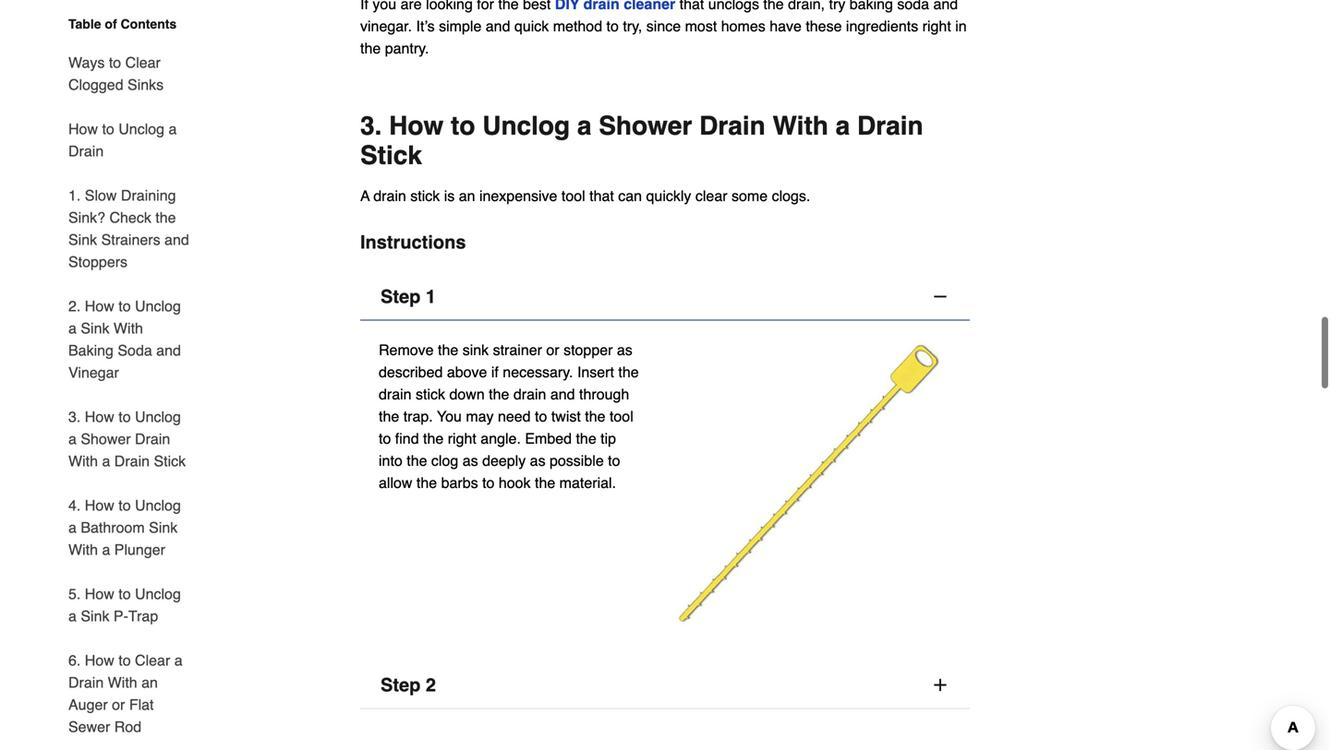 Task type: vqa. For each thing, say whether or not it's contained in the screenshot.
Resources for Pros
no



Task type: locate. For each thing, give the bounding box(es) containing it.
remove the sink strainer or stopper as described above if necessary. insert the drain stick down the drain and through the trap. you may need to twist the tool to find the right angle. embed the tip into the clog as deeply as possible to allow the barbs to hook the material.
[[379, 342, 639, 492]]

3.
[[360, 111, 382, 141], [68, 409, 81, 426]]

1 vertical spatial shower
[[81, 431, 131, 448]]

3. how to unclog a shower drain with a drain stick up can
[[360, 111, 923, 171]]

some
[[732, 188, 768, 205]]

draining
[[121, 187, 176, 204]]

how
[[389, 111, 444, 141], [68, 121, 98, 138], [85, 298, 114, 315], [85, 409, 114, 426], [85, 497, 114, 514], [85, 586, 114, 603], [85, 653, 114, 670]]

1 horizontal spatial or
[[546, 342, 559, 359]]

1 horizontal spatial tool
[[610, 408, 633, 425]]

the down find
[[407, 453, 427, 470]]

clear up sinks
[[125, 54, 161, 71]]

0 horizontal spatial or
[[112, 697, 125, 714]]

shower inside table of contents element
[[81, 431, 131, 448]]

1 vertical spatial 3. how to unclog a shower drain with a drain stick
[[68, 409, 186, 470]]

shower down vinegar
[[81, 431, 131, 448]]

as up barbs
[[463, 453, 478, 470]]

unclog up 'trap' at left bottom
[[135, 586, 181, 603]]

that left can
[[589, 188, 614, 205]]

to up is in the left of the page
[[451, 111, 475, 141]]

1 vertical spatial stick
[[154, 453, 186, 470]]

1 vertical spatial clear
[[135, 653, 170, 670]]

the down draining
[[155, 209, 176, 226]]

to up the soda
[[118, 298, 131, 315]]

contents
[[121, 17, 177, 31]]

0 vertical spatial shower
[[599, 111, 692, 141]]

the up have
[[763, 0, 784, 13]]

1 vertical spatial 3.
[[68, 409, 81, 426]]

unclog inside how to unclog a drain
[[118, 121, 164, 138]]

stick left is in the left of the page
[[410, 188, 440, 205]]

3. inside table of contents element
[[68, 409, 81, 426]]

how inside 4. how to unclog a bathroom sink with a plunger
[[85, 497, 114, 514]]

the right insert at the left of page
[[618, 364, 639, 381]]

step left 1
[[381, 286, 421, 308]]

1 horizontal spatial as
[[530, 453, 545, 470]]

how down pantry. on the left top of the page
[[389, 111, 444, 141]]

with
[[773, 111, 828, 141], [114, 320, 143, 337], [68, 453, 98, 470], [68, 542, 98, 559], [108, 675, 137, 692]]

clear
[[695, 188, 727, 205]]

step
[[381, 286, 421, 308], [381, 675, 421, 697]]

0 horizontal spatial stick
[[154, 453, 186, 470]]

how inside '5. how to unclog a sink p-trap'
[[85, 586, 114, 603]]

to down vinegar
[[118, 409, 131, 426]]

2 step from the top
[[381, 675, 421, 697]]

with up the soda
[[114, 320, 143, 337]]

how for 6. how to clear a drain with an auger or flat sewer rod link
[[85, 653, 114, 670]]

drain right a
[[373, 188, 406, 205]]

the up the 'clog' at the left of page
[[423, 431, 444, 448]]

and right strainers
[[164, 231, 189, 248]]

0 vertical spatial right
[[922, 18, 951, 35]]

a
[[577, 111, 592, 141], [836, 111, 850, 141], [169, 121, 177, 138], [68, 320, 77, 337], [68, 431, 77, 448], [102, 453, 110, 470], [68, 520, 77, 537], [102, 542, 110, 559], [68, 608, 77, 625], [174, 653, 183, 670]]

1 horizontal spatial 3. how to unclog a shower drain with a drain stick
[[360, 111, 923, 171]]

is
[[444, 188, 455, 205]]

0 horizontal spatial an
[[141, 675, 158, 692]]

p-
[[114, 608, 128, 625]]

how down clogged
[[68, 121, 98, 138]]

stoppers
[[68, 254, 128, 271]]

to inside '5. how to unclog a sink p-trap'
[[118, 586, 131, 603]]

right down "you"
[[448, 431, 476, 448]]

0 horizontal spatial tool
[[561, 188, 585, 205]]

sinks
[[128, 76, 164, 93]]

deeply
[[482, 453, 526, 470]]

or inside 6. how to clear a drain with an auger or flat sewer rod
[[112, 697, 125, 714]]

how right 6.
[[85, 653, 114, 670]]

how inside how to unclog a drain
[[68, 121, 98, 138]]

6.
[[68, 653, 81, 670]]

shower up can
[[599, 111, 692, 141]]

3. up a
[[360, 111, 382, 141]]

possible
[[550, 453, 604, 470]]

to down clogged
[[102, 121, 114, 138]]

the left sink
[[438, 342, 458, 359]]

to down p-
[[118, 653, 131, 670]]

how right 4.
[[85, 497, 114, 514]]

and inside remove the sink strainer or stopper as described above if necessary. insert the drain stick down the drain and through the trap. you may need to twist the tool to find the right angle. embed the tip into the clog as deeply as possible to allow the barbs to hook the material.
[[550, 386, 575, 403]]

or left flat
[[112, 697, 125, 714]]

unclog up inexpensive
[[482, 111, 570, 141]]

how for 3. how to unclog a shower drain with a drain stick link
[[85, 409, 114, 426]]

to left find
[[379, 431, 391, 448]]

an
[[459, 188, 475, 205], [141, 675, 158, 692]]

1.
[[68, 187, 81, 204]]

the left the tip
[[576, 431, 596, 448]]

how for 5. how to unclog a sink p-trap link
[[85, 586, 114, 603]]

that up most
[[680, 0, 704, 13]]

tool
[[561, 188, 585, 205], [610, 408, 633, 425]]

0 horizontal spatial 3.
[[68, 409, 81, 426]]

the inside 1. slow draining sink? check the sink strainers and stoppers
[[155, 209, 176, 226]]

sink up baking
[[81, 320, 109, 337]]

right left in
[[922, 18, 951, 35]]

table of contents element
[[54, 15, 192, 751]]

the right hook
[[535, 475, 555, 492]]

how inside 3. how to unclog a shower drain with a drain stick link
[[85, 409, 114, 426]]

the down the 'clog' at the left of page
[[416, 475, 437, 492]]

how to unclog a drain
[[68, 121, 177, 160]]

with inside 2. how to unclog a sink with baking soda and vinegar
[[114, 320, 143, 337]]

to left try,
[[606, 18, 619, 35]]

clogs.
[[772, 188, 810, 205]]

tool right inexpensive
[[561, 188, 585, 205]]

to right ways
[[109, 54, 121, 71]]

0 vertical spatial an
[[459, 188, 475, 205]]

1 horizontal spatial shower
[[599, 111, 692, 141]]

step 1
[[381, 286, 436, 308]]

and
[[933, 0, 958, 13], [486, 18, 510, 35], [164, 231, 189, 248], [156, 342, 181, 359], [550, 386, 575, 403]]

how right the 2. on the left of page
[[85, 298, 114, 315]]

an inside 6. how to clear a drain with an auger or flat sewer rod
[[141, 675, 158, 692]]

2 horizontal spatial as
[[617, 342, 633, 359]]

above
[[447, 364, 487, 381]]

sink inside 4. how to unclog a bathroom sink with a plunger
[[149, 520, 178, 537]]

strainers
[[101, 231, 160, 248]]

step for step 1
[[381, 286, 421, 308]]

stick
[[360, 141, 422, 171], [154, 453, 186, 470]]

2. how to unclog a sink with baking soda and vinegar
[[68, 298, 181, 381]]

to
[[606, 18, 619, 35], [109, 54, 121, 71], [451, 111, 475, 141], [102, 121, 114, 138], [118, 298, 131, 315], [535, 408, 547, 425], [118, 409, 131, 426], [379, 431, 391, 448], [608, 453, 620, 470], [482, 475, 495, 492], [118, 497, 131, 514], [118, 586, 131, 603], [118, 653, 131, 670]]

stick up the 4. how to unclog a bathroom sink with a plunger link
[[154, 453, 186, 470]]

1 vertical spatial right
[[448, 431, 476, 448]]

to inside 4. how to unclog a bathroom sink with a plunger
[[118, 497, 131, 514]]

drain inside 6. how to clear a drain with an auger or flat sewer rod
[[68, 675, 104, 692]]

or
[[546, 342, 559, 359], [112, 697, 125, 714]]

6. how to clear a drain with an auger or flat sewer rod
[[68, 653, 183, 736]]

unclog down the soda
[[135, 409, 181, 426]]

ingredients
[[846, 18, 918, 35]]

1 vertical spatial stick
[[416, 386, 445, 403]]

or up necessary.
[[546, 342, 559, 359]]

to up p-
[[118, 586, 131, 603]]

3. how to unclog a shower drain with a drain stick inside table of contents element
[[68, 409, 186, 470]]

1 vertical spatial or
[[112, 697, 125, 714]]

right inside the that unclogs the drain, try baking soda and vinegar. it's simple and quick method to try, since most homes have these ingredients right in the pantry.
[[922, 18, 951, 35]]

tool up the tip
[[610, 408, 633, 425]]

to inside how to unclog a drain
[[102, 121, 114, 138]]

angle.
[[481, 431, 521, 448]]

it's
[[416, 18, 435, 35]]

unclog down sinks
[[118, 121, 164, 138]]

have
[[770, 18, 802, 35]]

sink left p-
[[81, 608, 109, 625]]

clear down 'trap' at left bottom
[[135, 653, 170, 670]]

simple
[[439, 18, 482, 35]]

and up in
[[933, 0, 958, 13]]

or inside remove the sink strainer or stopper as described above if necessary. insert the drain stick down the drain and through the trap. you may need to twist the tool to find the right angle. embed the tip into the clog as deeply as possible to allow the barbs to hook the material.
[[546, 342, 559, 359]]

unclog for 2. how to unclog a sink with baking soda and vinegar link
[[135, 298, 181, 315]]

a inside '5. how to unclog a sink p-trap'
[[68, 608, 77, 625]]

how down vinegar
[[85, 409, 114, 426]]

how right 5.
[[85, 586, 114, 603]]

an right is in the left of the page
[[459, 188, 475, 205]]

0 horizontal spatial that
[[589, 188, 614, 205]]

unclog up the plunger
[[135, 497, 181, 514]]

0 vertical spatial that
[[680, 0, 704, 13]]

in
[[955, 18, 967, 35]]

right
[[922, 18, 951, 35], [448, 431, 476, 448]]

0 vertical spatial 3. how to unclog a shower drain with a drain stick
[[360, 111, 923, 171]]

the down if on the left of the page
[[489, 386, 509, 403]]

how inside 2. how to unclog a sink with baking soda and vinegar
[[85, 298, 114, 315]]

0 vertical spatial or
[[546, 342, 559, 359]]

hook
[[499, 475, 531, 492]]

trap.
[[403, 408, 433, 425]]

to up bathroom
[[118, 497, 131, 514]]

0 vertical spatial stick
[[360, 141, 422, 171]]

stick inside table of contents element
[[154, 453, 186, 470]]

1 horizontal spatial an
[[459, 188, 475, 205]]

and up twist
[[550, 386, 575, 403]]

step inside 'step 2' button
[[381, 675, 421, 697]]

unclog for 3. how to unclog a shower drain with a drain stick link
[[135, 409, 181, 426]]

1 vertical spatial tool
[[610, 408, 633, 425]]

stick
[[410, 188, 440, 205], [416, 386, 445, 403]]

unclog inside 2. how to unclog a sink with baking soda and vinegar
[[135, 298, 181, 315]]

a
[[360, 188, 370, 205]]

that
[[680, 0, 704, 13], [589, 188, 614, 205]]

unclog inside 4. how to unclog a bathroom sink with a plunger
[[135, 497, 181, 514]]

with inside 6. how to clear a drain with an auger or flat sewer rod
[[108, 675, 137, 692]]

3. down vinegar
[[68, 409, 81, 426]]

drain inside how to unclog a drain
[[68, 143, 104, 160]]

0 horizontal spatial 3. how to unclog a shower drain with a drain stick
[[68, 409, 186, 470]]

clear
[[125, 54, 161, 71], [135, 653, 170, 670]]

stick up 'trap.'
[[416, 386, 445, 403]]

trap
[[128, 608, 158, 625]]

with up flat
[[108, 675, 137, 692]]

0 vertical spatial 3.
[[360, 111, 382, 141]]

the down vinegar.
[[360, 40, 381, 57]]

sink up the plunger
[[149, 520, 178, 537]]

0 vertical spatial clear
[[125, 54, 161, 71]]

and left quick
[[486, 18, 510, 35]]

to inside 6. how to clear a drain with an auger or flat sewer rod
[[118, 653, 131, 670]]

1 horizontal spatial that
[[680, 0, 704, 13]]

baking
[[850, 0, 893, 13]]

table of contents
[[68, 17, 177, 31]]

how inside 6. how to clear a drain with an auger or flat sewer rod
[[85, 653, 114, 670]]

with down bathroom
[[68, 542, 98, 559]]

0 horizontal spatial shower
[[81, 431, 131, 448]]

and inside 2. how to unclog a sink with baking soda and vinegar
[[156, 342, 181, 359]]

as down 'embed'
[[530, 453, 545, 470]]

stick up a
[[360, 141, 422, 171]]

as right stopper
[[617, 342, 633, 359]]

step inside "step 1" button
[[381, 286, 421, 308]]

1 vertical spatial an
[[141, 675, 158, 692]]

unclog inside '5. how to unclog a sink p-trap'
[[135, 586, 181, 603]]

through
[[579, 386, 629, 403]]

sink down sink?
[[68, 231, 97, 248]]

0 horizontal spatial right
[[448, 431, 476, 448]]

4. how to unclog a bathroom sink with a plunger link
[[68, 484, 192, 573]]

the
[[763, 0, 784, 13], [360, 40, 381, 57], [155, 209, 176, 226], [438, 342, 458, 359], [618, 364, 639, 381], [489, 386, 509, 403], [379, 408, 399, 425], [585, 408, 605, 425], [423, 431, 444, 448], [576, 431, 596, 448], [407, 453, 427, 470], [416, 475, 437, 492], [535, 475, 555, 492]]

an up flat
[[141, 675, 158, 692]]

stick inside remove the sink strainer or stopper as described above if necessary. insert the drain stick down the drain and through the trap. you may need to twist the tool to find the right angle. embed the tip into the clog as deeply as possible to allow the barbs to hook the material.
[[416, 386, 445, 403]]

most
[[685, 18, 717, 35]]

unclog for 5. how to unclog a sink p-trap link
[[135, 586, 181, 603]]

to up 'embed'
[[535, 408, 547, 425]]

step left 2
[[381, 675, 421, 697]]

1 step from the top
[[381, 286, 421, 308]]

3. how to unclog a shower drain with a drain stick down vinegar
[[68, 409, 186, 470]]

unclog up the soda
[[135, 298, 181, 315]]

0 vertical spatial step
[[381, 286, 421, 308]]

and right the soda
[[156, 342, 181, 359]]

5. how to unclog a sink p-trap link
[[68, 573, 192, 639]]

sink
[[68, 231, 97, 248], [81, 320, 109, 337], [149, 520, 178, 537], [81, 608, 109, 625]]

as
[[617, 342, 633, 359], [463, 453, 478, 470], [530, 453, 545, 470]]

1 horizontal spatial right
[[922, 18, 951, 35]]

1 vertical spatial step
[[381, 675, 421, 697]]

may
[[466, 408, 494, 425]]



Task type: describe. For each thing, give the bounding box(es) containing it.
clear inside 6. how to clear a drain with an auger or flat sewer rod
[[135, 653, 170, 670]]

remove
[[379, 342, 434, 359]]

minus image
[[931, 288, 950, 306]]

1. slow draining sink? check the sink strainers and stoppers
[[68, 187, 189, 271]]

quickly
[[646, 188, 691, 205]]

insert
[[577, 364, 614, 381]]

the down through
[[585, 408, 605, 425]]

embed
[[525, 431, 572, 448]]

flat
[[129, 697, 154, 714]]

step for step 2
[[381, 675, 421, 697]]

step 1 button
[[360, 274, 970, 321]]

method
[[553, 18, 602, 35]]

4. how to unclog a bathroom sink with a plunger
[[68, 497, 181, 559]]

baking
[[68, 342, 114, 359]]

sink inside 1. slow draining sink? check the sink strainers and stoppers
[[68, 231, 97, 248]]

inexpensive
[[479, 188, 557, 205]]

to inside 2. how to unclog a sink with baking soda and vinegar
[[118, 298, 131, 315]]

sink inside 2. how to unclog a sink with baking soda and vinegar
[[81, 320, 109, 337]]

ways to clear clogged sinks
[[68, 54, 164, 93]]

that unclogs the drain, try baking soda and vinegar. it's simple and quick method to try, since most homes have these ingredients right in the pantry.
[[360, 0, 967, 57]]

unclogs
[[708, 0, 759, 13]]

homes
[[721, 18, 765, 35]]

since
[[646, 18, 681, 35]]

can
[[618, 188, 642, 205]]

drain down necessary.
[[513, 386, 546, 403]]

clog
[[431, 453, 458, 470]]

0 horizontal spatial as
[[463, 453, 478, 470]]

5. how to unclog a sink p-trap
[[68, 586, 181, 625]]

with inside 4. how to unclog a bathroom sink with a plunger
[[68, 542, 98, 559]]

sewer
[[68, 719, 110, 736]]

auger
[[68, 697, 108, 714]]

quick
[[514, 18, 549, 35]]

allow
[[379, 475, 412, 492]]

sink?
[[68, 209, 105, 226]]

tool inside remove the sink strainer or stopper as described above if necessary. insert the drain stick down the drain and through the trap. you may need to twist the tool to find the right angle. embed the tip into the clog as deeply as possible to allow the barbs to hook the material.
[[610, 408, 633, 425]]

described
[[379, 364, 443, 381]]

material.
[[559, 475, 616, 492]]

table
[[68, 17, 101, 31]]

a inside how to unclog a drain
[[169, 121, 177, 138]]

and inside 1. slow draining sink? check the sink strainers and stoppers
[[164, 231, 189, 248]]

how for the 4. how to unclog a bathroom sink with a plunger link
[[85, 497, 114, 514]]

a drain stick is an inexpensive tool that can quickly clear some clogs.
[[360, 188, 810, 205]]

right inside remove the sink strainer or stopper as described above if necessary. insert the drain stick down the drain and through the trap. you may need to twist the tool to find the right angle. embed the tip into the clog as deeply as possible to allow the barbs to hook the material.
[[448, 431, 476, 448]]

how to unclog a drain link
[[68, 107, 192, 174]]

barbs
[[441, 475, 478, 492]]

necessary.
[[503, 364, 573, 381]]

to inside ways to clear clogged sinks
[[109, 54, 121, 71]]

you
[[437, 408, 462, 425]]

find
[[395, 431, 419, 448]]

vinegar
[[68, 364, 119, 381]]

1 vertical spatial that
[[589, 188, 614, 205]]

how for 2. how to unclog a sink with baking soda and vinegar link
[[85, 298, 114, 315]]

vinegar.
[[360, 18, 412, 35]]

down
[[449, 386, 485, 403]]

to left hook
[[482, 475, 495, 492]]

stopper
[[564, 342, 613, 359]]

slow
[[85, 187, 117, 204]]

with up clogs.
[[773, 111, 828, 141]]

the up find
[[379, 408, 399, 425]]

2.
[[68, 298, 81, 315]]

2. how to unclog a sink with baking soda and vinegar link
[[68, 284, 192, 395]]

0 vertical spatial tool
[[561, 188, 585, 205]]

soda
[[897, 0, 929, 13]]

these
[[806, 18, 842, 35]]

bathroom
[[81, 520, 145, 537]]

that inside the that unclogs the drain, try baking soda and vinegar. it's simple and quick method to try, since most homes have these ingredients right in the pantry.
[[680, 0, 704, 13]]

if
[[491, 364, 499, 381]]

with up 4.
[[68, 453, 98, 470]]

plunger
[[114, 542, 165, 559]]

a inside 2. how to unclog a sink with baking soda and vinegar
[[68, 320, 77, 337]]

unclog for the 4. how to unclog a bathroom sink with a plunger link
[[135, 497, 181, 514]]

step 2 button
[[360, 663, 970, 710]]

tip
[[601, 431, 616, 448]]

1. slow draining sink? check the sink strainers and stoppers link
[[68, 174, 192, 284]]

a inside 6. how to clear a drain with an auger or flat sewer rod
[[174, 653, 183, 670]]

sink inside '5. how to unclog a sink p-trap'
[[81, 608, 109, 625]]

1 horizontal spatial 3.
[[360, 111, 382, 141]]

instructions
[[360, 232, 466, 253]]

step 2
[[381, 675, 436, 697]]

twist
[[551, 408, 581, 425]]

5.
[[68, 586, 81, 603]]

ways
[[68, 54, 105, 71]]

try,
[[623, 18, 642, 35]]

drain,
[[788, 0, 825, 13]]

1 horizontal spatial stick
[[360, 141, 422, 171]]

drain stick. image
[[665, 340, 951, 626]]

clear inside ways to clear clogged sinks
[[125, 54, 161, 71]]

soda
[[118, 342, 152, 359]]

drain down "described"
[[379, 386, 412, 403]]

of
[[105, 17, 117, 31]]

to down the tip
[[608, 453, 620, 470]]

clogged
[[68, 76, 123, 93]]

6. how to clear a drain with an auger or flat sewer rod link
[[68, 639, 192, 750]]

try
[[829, 0, 845, 13]]

need
[[498, 408, 531, 425]]

into
[[379, 453, 403, 470]]

to inside the that unclogs the drain, try baking soda and vinegar. it's simple and quick method to try, since most homes have these ingredients right in the pantry.
[[606, 18, 619, 35]]

strainer
[[493, 342, 542, 359]]

ways to clear clogged sinks link
[[68, 41, 192, 107]]

plus image
[[931, 677, 950, 695]]

sink
[[462, 342, 489, 359]]

1
[[426, 286, 436, 308]]

0 vertical spatial stick
[[410, 188, 440, 205]]

2
[[426, 675, 436, 697]]

rod
[[114, 719, 141, 736]]

check
[[109, 209, 151, 226]]



